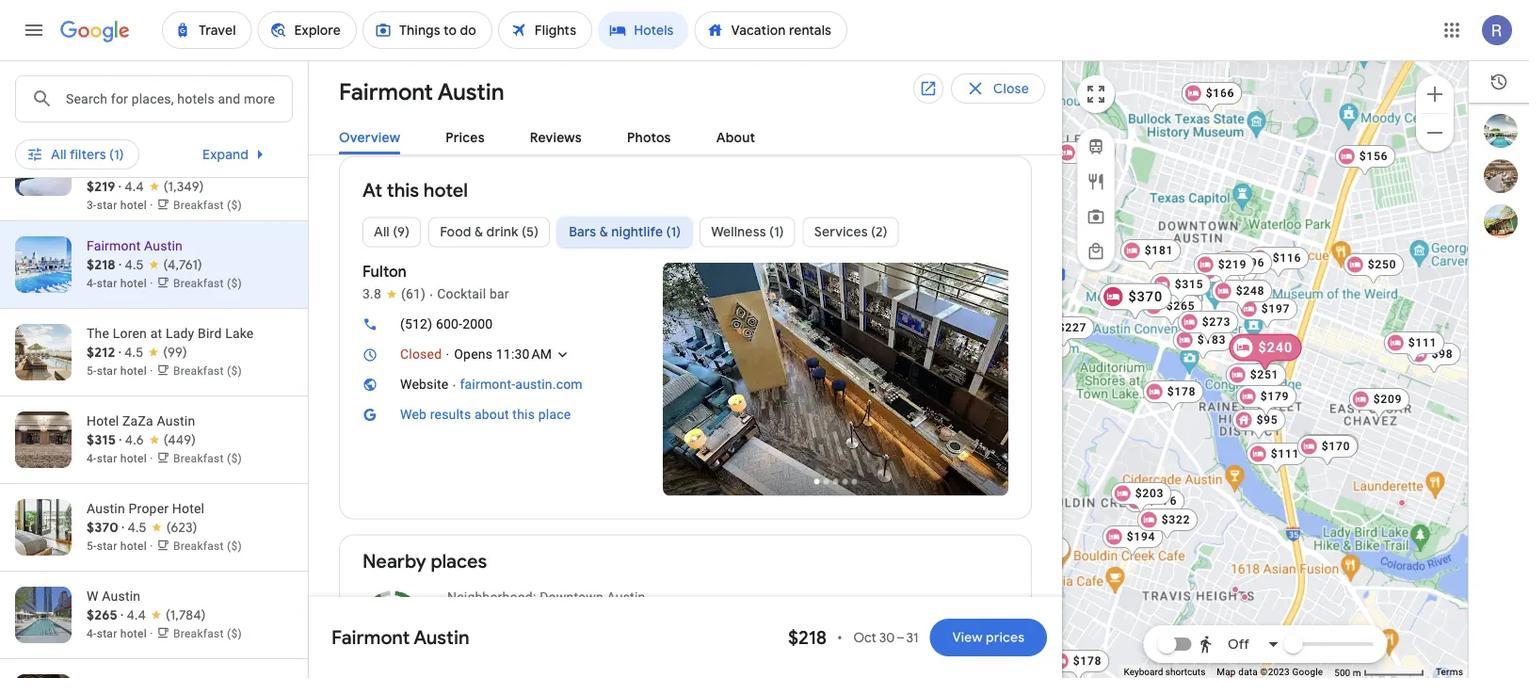 Task type: vqa. For each thing, say whether or not it's contained in the screenshot.


Task type: locate. For each thing, give the bounding box(es) containing it.
3 breakfast ($) from the top
[[173, 277, 242, 291]]

clear image
[[319, 27, 342, 50]]

4.5
[[126, 81, 145, 98], [125, 257, 144, 274], [124, 344, 143, 361], [128, 519, 147, 536]]

$370 inside austin proper hotel $370 ·
[[87, 519, 119, 536]]

breakfast down spa
[[173, 102, 224, 115]]

bars & nightlife (1) list item
[[558, 210, 693, 255]]

1 horizontal spatial $219
[[1219, 258, 1247, 271]]

4.6 down nearby
[[375, 605, 411, 636]]

star for (623)
[[97, 540, 117, 553]]

hotel · down hotel zaza austin $315 ·
[[120, 453, 153, 466]]

star for (99)
[[97, 365, 117, 378]]

2 all filters (1) from the top
[[51, 146, 124, 163]]

star down austin proper hotel $370 ·
[[97, 540, 117, 553]]

w austin $265 ·
[[87, 589, 141, 624]]

bingalow image
[[1399, 499, 1406, 507]]

& right food
[[475, 224, 483, 241]]

1 horizontal spatial view
[[953, 629, 983, 646]]

1 horizontal spatial this
[[513, 407, 535, 422]]

trip.
[[648, 30, 675, 47]]

star down $212
[[97, 365, 117, 378]]

close button
[[951, 73, 1046, 104]]

0 vertical spatial hotel
[[87, 414, 119, 429]]

lake for $212
[[225, 326, 254, 341]]

4.4 up the 3-star hotel ·
[[125, 179, 144, 195]]

3 breakfast from the top
[[173, 277, 224, 291]]

1 horizontal spatial hotel
[[172, 501, 205, 517]]

0 vertical spatial 4.6
[[125, 432, 144, 449]]

loren inside the loren at lady bird lake $212 ·
[[113, 326, 147, 341]]

2 the from the top
[[87, 326, 109, 341]]

3 4- from the top
[[87, 628, 97, 641]]

⋅
[[445, 347, 451, 362]]

1 star from the top
[[97, 102, 117, 115]]

hotel · down the loren at lady bird lake $212 ·
[[120, 365, 153, 378]]

hotel · down 4.4 out of 5 stars from 1,784 reviews image
[[120, 628, 153, 641]]

2 vertical spatial 4-
[[87, 628, 97, 641]]

$108 link
[[1182, 82, 1243, 114]]

1 4- from the top
[[87, 277, 97, 291]]

1 vertical spatial $219
[[1219, 258, 1247, 271]]

1 vertical spatial $111 link
[[1247, 443, 1308, 475]]

4 breakfast ($) from the top
[[173, 365, 242, 378]]

oct 30 – 31
[[854, 629, 919, 646]]

(1,784)
[[166, 607, 206, 624]]

all filters (1) button up aloft
[[15, 75, 139, 105]]

0 horizontal spatial $111
[[1271, 447, 1300, 461]]

· inside w austin $265 ·
[[121, 607, 124, 624]]

this down fairmont-austin.com
[[513, 407, 535, 422]]

fairmont down nearby
[[332, 625, 410, 649]]

2 breakfast from the top
[[173, 199, 224, 212]]

austin
[[438, 78, 505, 106], [119, 141, 158, 157], [144, 238, 183, 254], [157, 414, 195, 429], [87, 501, 125, 517], [102, 589, 141, 604], [607, 590, 646, 605], [414, 625, 470, 649]]

6 ($) from the top
[[227, 540, 242, 553]]

austin inside hotel zaza austin $315 ·
[[157, 414, 195, 429]]

wellness
[[711, 224, 766, 241]]

2 bird from the top
[[198, 326, 222, 341]]

4.5 out of 5 stars from 99 reviews image
[[126, 81, 189, 99], [124, 343, 187, 362]]

3 hotel · from the top
[[120, 277, 153, 291]]

1 horizontal spatial $194
[[1221, 265, 1250, 278]]

loren inside the loren at lady bird lake sponsored · hotels.com $227 ·
[[113, 44, 147, 60]]

$248 link
[[1212, 280, 1273, 312]]

1 vertical spatial lady
[[166, 326, 194, 341]]

star down fairmont austin $218 ·
[[97, 277, 117, 291]]

phone number element
[[363, 315, 641, 335]]

0 vertical spatial $194 link
[[1197, 260, 1258, 292]]

$108
[[1206, 87, 1235, 100]]

breakfast ($) for (4,761)
[[173, 277, 242, 291]]

4.4 out of 5 stars from 1,784 reviews image
[[127, 606, 206, 625]]

nearby
[[363, 550, 427, 574]]

4- down hotel zaza austin $315 ·
[[87, 453, 97, 466]]

lake inside the loren at lady bird lake sponsored · hotels.com $227 ·
[[225, 44, 254, 60]]

1 vertical spatial filters
[[70, 146, 106, 163]]

5-star hotel · for bird
[[87, 365, 156, 378]]

1 vertical spatial fairmont
[[87, 238, 141, 254]]

lady down (4,761)
[[166, 326, 194, 341]]

7 breakfast ($) from the top
[[173, 628, 242, 641]]

0 horizontal spatial $315
[[87, 432, 116, 448]]

star down hotel zaza austin $315 ·
[[97, 453, 117, 466]]

2 5- from the top
[[87, 365, 97, 378]]

$178 link down $183 link
[[1143, 381, 1204, 413]]

($) for (4,761)
[[227, 277, 242, 291]]

4.6 down zaza
[[125, 432, 144, 449]]

breakfast for (623)
[[173, 540, 224, 553]]

1 lady from the top
[[166, 44, 194, 60]]

0 vertical spatial $218
[[87, 257, 116, 273]]

4 breakfast from the top
[[173, 365, 224, 378]]

$178 for the left $178 link
[[1074, 655, 1102, 668]]

2 at from the top
[[150, 326, 162, 341]]

price button
[[242, 75, 338, 105]]

breakfast ($) down (4,761)
[[173, 277, 242, 291]]

$170 link
[[1299, 434, 1359, 466], [1298, 435, 1359, 467]]

1 vertical spatial loren
[[113, 326, 147, 341]]

0 vertical spatial 4-
[[87, 277, 97, 291]]

the inside the loren at lady bird lake $212 ·
[[87, 326, 109, 341]]

4-star hotel · for 4.6
[[87, 453, 156, 466]]

at down 4.5 out of 5 stars from 4,761 reviews image
[[150, 326, 162, 341]]

0 vertical spatial all
[[51, 82, 67, 99]]

2 ($) from the top
[[227, 199, 242, 212]]

0 vertical spatial $111
[[1409, 336, 1438, 349]]

tab list containing overview
[[309, 114, 1063, 155]]

7 ($) from the top
[[227, 628, 242, 641]]

wellness (1)
[[711, 224, 784, 241]]

$219 inside map region
[[1219, 258, 1247, 271]]

$227 inside the loren at lady bird lake sponsored · hotels.com $227 ·
[[87, 81, 117, 98]]

2 4-star hotel · from the top
[[87, 453, 156, 466]]

$166 link
[[1182, 82, 1243, 114]]

1 vertical spatial $178 link
[[1049, 650, 1110, 678]]

at inside the loren at lady bird lake sponsored · hotels.com $227 ·
[[150, 44, 162, 60]]

4 hotel · from the top
[[120, 365, 153, 378]]

1 vertical spatial bird
[[198, 326, 222, 341]]

recently viewed element
[[1469, 61, 1530, 103]]

hotel left zaza
[[87, 414, 119, 429]]

1 the from the top
[[87, 44, 109, 60]]

1 vertical spatial $178
[[1074, 655, 1102, 668]]

1 vertical spatial $111
[[1271, 447, 1300, 461]]

the up $212
[[87, 326, 109, 341]]

0 vertical spatial bird
[[198, 44, 222, 60]]

prices down sustainability:
[[446, 129, 485, 146]]

0 vertical spatial $227
[[87, 81, 117, 98]]

1 4-star hotel · from the top
[[87, 277, 156, 291]]

$227 up $188
[[1059, 321, 1087, 334]]

7 breakfast from the top
[[173, 628, 224, 641]]

(99) right $212
[[163, 344, 187, 361]]

0 vertical spatial $178 link
[[1143, 381, 1204, 413]]

4-star hotel ·
[[87, 277, 156, 291], [87, 453, 156, 466], [87, 628, 156, 641]]

· left 4.5 out of 5 stars from 623 reviews image
[[122, 519, 124, 536]]

bird inside the loren at lady bird lake $212 ·
[[198, 326, 222, 341]]

0 horizontal spatial hotel
[[87, 414, 119, 429]]

all inside filters form
[[51, 82, 67, 99]]

lady for sponsored
[[166, 44, 194, 60]]

filters
[[70, 82, 106, 99], [70, 146, 106, 163]]

all filters (1) button up $219 ·
[[15, 132, 139, 177]]

$111 link down $95 link
[[1247, 443, 1308, 475]]

$218 left '•'
[[788, 625, 827, 649]]

$315
[[1175, 278, 1204, 291], [87, 432, 116, 448]]

bird up the "hotels.com"
[[198, 44, 222, 60]]

proper
[[129, 501, 169, 517]]

the
[[87, 44, 109, 60], [87, 326, 109, 341]]

view for view prices
[[953, 629, 983, 646]]

1 horizontal spatial $178 link
[[1143, 381, 1204, 413]]

4-star hotel · down fairmont austin $218 ·
[[87, 277, 156, 291]]

& inside button
[[600, 224, 608, 241]]

$370 inside $370 link
[[1129, 289, 1163, 305]]

0 vertical spatial all filters (1) button
[[15, 75, 139, 105]]

breakfast down the loren at lady bird lake $212 ·
[[173, 365, 224, 378]]

star down w austin $265 ·
[[97, 628, 117, 641]]

0 horizontal spatial $265
[[87, 607, 118, 624]]

3 5-star hotel · from the top
[[87, 540, 156, 553]]

bird inside the loren at lady bird lake sponsored · hotels.com $227 ·
[[198, 44, 222, 60]]

5 star from the top
[[97, 453, 117, 466]]

hotel · for (99)
[[120, 365, 153, 378]]

1 all filters (1) from the top
[[51, 82, 124, 99]]

5-star hotel · down austin proper hotel $370 ·
[[87, 540, 156, 553]]

· left 4.6 out of 5 stars from 449 reviews image
[[119, 432, 122, 449]]

1 horizontal spatial $178
[[1168, 385, 1197, 398]]

breakfast down (1,349)
[[173, 199, 224, 212]]

(512) 600-2000
[[400, 316, 493, 332]]

loren up $212
[[113, 326, 147, 341]]

4.5 down proper
[[128, 519, 147, 536]]

(1) right wellness
[[770, 224, 784, 241]]

0 horizontal spatial $111 link
[[1247, 443, 1308, 475]]

prices left are at the left of the page
[[423, 30, 462, 47]]

overview tab
[[339, 122, 400, 154]]

6 star from the top
[[97, 540, 117, 553]]

the for $212
[[87, 326, 109, 341]]

(1)
[[109, 82, 124, 99], [109, 146, 124, 163], [666, 224, 681, 241], [770, 224, 784, 241]]

wellness (1) button
[[700, 210, 796, 255]]

$219 inside $219 ·
[[87, 179, 116, 195]]

all filters (1) button inside filters form
[[15, 75, 139, 105]]

1 vertical spatial downtown
[[540, 590, 604, 605]]

Search for places, hotels and more text field
[[65, 76, 292, 122]]

view prices button
[[930, 615, 1047, 660]]

4-
[[87, 277, 97, 291], [87, 453, 97, 466], [87, 628, 97, 641]]

fairmont inside fairmont austin $218 ·
[[87, 238, 141, 254]]

1 horizontal spatial $111
[[1409, 336, 1438, 349]]

loren up search for places, hotels and more text field
[[113, 44, 147, 60]]

star for (4,761)
[[97, 277, 117, 291]]

list for 'recently viewed' "element" at right
[[1469, 114, 1530, 238]]

1 horizontal spatial &
[[600, 224, 608, 241]]

2 horizontal spatial &
[[924, 628, 933, 643]]

fairmont-austin.com link
[[449, 375, 641, 394]]

list
[[1469, 114, 1530, 238], [340, 210, 1031, 266]]

$251 link
[[1226, 364, 1287, 396]]

1 vertical spatial the
[[87, 326, 109, 341]]

breakfast down (1,784)
[[173, 628, 224, 641]]

$209 link
[[1350, 388, 1410, 420]]

4-star hotel · down hotel zaza austin $315 ·
[[87, 453, 156, 466]]

2 lake from the top
[[225, 326, 254, 341]]

©2023
[[1261, 667, 1290, 678]]

2 star from the top
[[97, 199, 117, 212]]

lady up the "hotels.com"
[[166, 44, 194, 60]]

breakfast ($) down the loren at lady bird lake $212 ·
[[173, 365, 242, 378]]

4 ($) from the top
[[227, 365, 242, 378]]

downtown up city
[[540, 590, 604, 605]]

all (9)
[[374, 224, 410, 241]]

1 sponsored from the top
[[87, 63, 152, 79]]

lady inside the loren at lady bird lake $212 ·
[[166, 326, 194, 341]]

sponsored up $219 ·
[[87, 160, 152, 176]]

tab list
[[309, 114, 1063, 155]]

· right $212
[[119, 344, 121, 361]]

aloft
[[87, 141, 116, 157]]

0 vertical spatial the
[[87, 44, 109, 60]]

(623)
[[166, 519, 197, 536]]

· left 4.5 out of 5 stars from 4,761 reviews image
[[119, 257, 121, 274]]

1 horizontal spatial downtown
[[540, 590, 604, 605]]

$296 link
[[1212, 252, 1273, 284]]

1 vertical spatial prices
[[446, 129, 485, 146]]

hotel up (623)
[[172, 501, 205, 517]]

0 vertical spatial filters
[[70, 82, 106, 99]]

2 vertical spatial 5-
[[87, 540, 97, 553]]

at up spa popup button
[[150, 44, 162, 60]]

5 breakfast from the top
[[173, 453, 224, 466]]

1 all filters (1) button from the top
[[15, 75, 139, 105]]

0 horizontal spatial &
[[475, 224, 483, 241]]

$315 up $265 link
[[1175, 278, 1204, 291]]

hotel · for (623)
[[120, 540, 153, 553]]

($) for (1,784)
[[227, 628, 242, 641]]

city
[[548, 628, 569, 643]]

1 vertical spatial $265
[[87, 607, 118, 624]]

0 vertical spatial 5-star hotel ·
[[87, 102, 156, 115]]

all filters (1)
[[51, 82, 124, 99], [51, 146, 124, 163]]

1 horizontal spatial 4.6
[[375, 605, 411, 636]]

0 vertical spatial $370
[[1129, 289, 1163, 305]]

spa
[[179, 82, 202, 99]]

1 horizontal spatial $111 link
[[1384, 332, 1445, 364]]

breakfast down the (449)
[[173, 453, 224, 466]]

sponsored up aloft
[[87, 63, 152, 79]]

$219 link
[[1194, 253, 1255, 285]]

$95 link
[[1233, 409, 1286, 441]]

at for sponsored
[[150, 44, 162, 60]]

0 vertical spatial $315
[[1175, 278, 1204, 291]]

$227 up aloft
[[87, 81, 117, 98]]

0 horizontal spatial $218
[[87, 257, 116, 273]]

$227 link
[[1034, 316, 1095, 349]]

photo 1 image
[[663, 262, 1009, 496]]

1 horizontal spatial list
[[1469, 114, 1530, 238]]

star for (1,784)
[[97, 628, 117, 641]]

1 vertical spatial 4.5 out of 5 stars from 99 reviews image
[[124, 343, 187, 362]]

1 lake from the top
[[225, 44, 254, 60]]

1 vertical spatial sponsored
[[87, 160, 152, 176]]

0 horizontal spatial 4.6
[[125, 432, 144, 449]]

0 vertical spatial at
[[150, 44, 162, 60]]

· inside austin proper hotel $370 ·
[[122, 519, 124, 536]]

3 5- from the top
[[87, 540, 97, 553]]

$227 inside map region
[[1059, 321, 1087, 334]]

view prices
[[953, 629, 1025, 646]]

5 breakfast ($) from the top
[[173, 453, 242, 466]]

1 vertical spatial $227
[[1059, 321, 1087, 334]]

fairmont austin
[[339, 78, 505, 106], [332, 625, 470, 649]]

(1) right the nightlife
[[666, 224, 681, 241]]

2 5-star hotel · from the top
[[87, 365, 156, 378]]

hotel · for (1,784)
[[120, 628, 153, 641]]

$265 inside w austin $265 ·
[[87, 607, 118, 624]]

5 ($) from the top
[[227, 453, 242, 466]]

4.5 out of 5 stars from 4,761 reviews image
[[125, 256, 202, 275]]

$183
[[1198, 333, 1227, 347]]

1 vertical spatial hotel
[[172, 501, 205, 517]]

hotel inside hotel zaza austin $315 ·
[[87, 414, 119, 429]]

0 horizontal spatial this
[[387, 179, 419, 203]]

$98
[[1432, 348, 1454, 361]]

0 vertical spatial lake
[[225, 44, 254, 60]]

& right venues
[[924, 628, 933, 643]]

hotels.com
[[166, 63, 235, 80]]

0 horizontal spatial $219
[[87, 179, 116, 195]]

4- for 4.4
[[87, 628, 97, 641]]

breakfast ($) down the (449)
[[173, 453, 242, 466]]

2 4- from the top
[[87, 453, 97, 466]]

$219
[[87, 179, 116, 195], [1219, 258, 1247, 271]]

4.5 for lady
[[124, 344, 143, 361]]

terms link
[[1436, 667, 1464, 678]]

0 horizontal spatial downtown
[[161, 141, 225, 157]]

fairmont
[[339, 78, 433, 106], [87, 238, 141, 254], [332, 625, 410, 649]]

1 horizontal spatial $227
[[1059, 321, 1087, 334]]

at for $212
[[150, 326, 162, 341]]

2 lady from the top
[[166, 326, 194, 341]]

3 4-star hotel · from the top
[[87, 628, 156, 641]]

all for all filters (1) button within filters form
[[51, 82, 67, 99]]

5-star hotel · down $212
[[87, 365, 156, 378]]

filters up aloft
[[70, 82, 106, 99]]

1 at from the top
[[150, 44, 162, 60]]

5 hotel · from the top
[[120, 453, 153, 466]]

downtown up priceline
[[161, 141, 225, 157]]

fairmont austin inside heading
[[339, 78, 505, 106]]

2 vertical spatial 4-star hotel ·
[[87, 628, 156, 641]]

$181 link
[[1121, 239, 1181, 271]]

4.5 out of 5 stars from 99 reviews image right $212
[[124, 343, 187, 362]]

breakfast ($) down spa
[[173, 102, 242, 115]]

closed
[[400, 347, 442, 362]]

opens
[[454, 347, 493, 362]]

1 vertical spatial 5-
[[87, 365, 97, 378]]

5-star hotel · up aloft
[[87, 102, 156, 115]]

5- down $212
[[87, 365, 97, 378]]

bird down (4,761)
[[198, 326, 222, 341]]

$273
[[1203, 316, 1231, 329]]

$111
[[1409, 336, 1438, 349], [1271, 447, 1300, 461]]

4- down fairmont austin $218 ·
[[87, 277, 97, 291]]

0 horizontal spatial $227
[[87, 81, 117, 98]]

0 vertical spatial $219
[[87, 179, 116, 195]]

0 vertical spatial view
[[911, 103, 942, 120]]

lady inside the loren at lady bird lake sponsored · hotels.com $227 ·
[[166, 44, 194, 60]]

$219 up $248
[[1219, 258, 1247, 271]]

7 hotel · from the top
[[120, 628, 153, 641]]

$111 link up $209
[[1384, 332, 1445, 364]]

1 vertical spatial fairmont austin
[[332, 625, 470, 649]]

0 horizontal spatial view
[[911, 103, 942, 120]]

all inside all (9) button
[[374, 224, 390, 241]]

1 vertical spatial 4.4
[[127, 607, 146, 624]]

prices for prices
[[446, 129, 485, 146]]

opening hours element
[[363, 345, 641, 366]]

4.5 right $212
[[124, 344, 143, 361]]

4.5 left spa popup button
[[126, 81, 145, 98]]

filters up $219 ·
[[70, 146, 106, 163]]

4 star from the top
[[97, 365, 117, 378]]

1 horizontal spatial $370
[[1129, 289, 1163, 305]]

1 vertical spatial $315
[[87, 432, 116, 448]]

1 bird from the top
[[198, 44, 222, 60]]

zoom in map image
[[1424, 83, 1447, 105]]

1 horizontal spatial $265
[[1167, 300, 1196, 313]]

main menu image
[[23, 19, 45, 41]]

star up aloft
[[97, 102, 117, 115]]

1 ($) from the top
[[227, 102, 242, 115]]

hotel · down austin proper hotel $370 ·
[[120, 540, 153, 553]]

0 vertical spatial downtown
[[161, 141, 225, 157]]

1 vertical spatial $370
[[87, 519, 119, 536]]

4.5 left (4,761)
[[125, 257, 144, 274]]

$111 up $209 link
[[1409, 336, 1438, 349]]

5- up w
[[87, 540, 97, 553]]

hotel · for (449)
[[120, 453, 153, 466]]

($) for (99)
[[227, 365, 242, 378]]

breakfast for (99)
[[173, 365, 224, 378]]

$219 up 3-
[[87, 179, 116, 195]]

$248
[[1237, 284, 1265, 298]]

6 breakfast ($) from the top
[[173, 540, 242, 553]]

0 vertical spatial 4.4
[[125, 179, 144, 195]]

6 breakfast from the top
[[173, 540, 224, 553]]

1 vertical spatial 4.6
[[375, 605, 411, 636]]

hotel · down 4.4 out of 5 stars from 1,349 reviews image
[[120, 199, 153, 212]]

& right bars
[[600, 224, 608, 241]]

$240 link
[[1230, 334, 1302, 372]]

2 vertical spatial fairmont
[[332, 625, 410, 649]]

4-star hotel · for 4.5
[[87, 277, 156, 291]]

· left the "hotels.com"
[[157, 63, 161, 79]]

& inside button
[[475, 224, 483, 241]]

1 vertical spatial $218
[[788, 625, 827, 649]]

0 vertical spatial loren
[[113, 44, 147, 60]]

2 vertical spatial all
[[374, 224, 390, 241]]

zoom out map image
[[1424, 121, 1447, 144]]

6 hotel · from the top
[[120, 540, 153, 553]]

1 vertical spatial lake
[[225, 326, 254, 341]]

1 loren from the top
[[113, 44, 147, 60]]

0 vertical spatial lady
[[166, 44, 194, 60]]

(1) up aloft
[[109, 82, 124, 99]]

1 filters from the top
[[70, 82, 106, 99]]

4.5 out of 5 stars from 99 reviews image down the "hotels.com"
[[126, 81, 189, 99]]

1 breakfast from the top
[[173, 102, 224, 115]]

view
[[911, 103, 942, 120], [953, 629, 983, 646]]

1 vertical spatial view
[[953, 629, 983, 646]]

$116 link
[[1249, 247, 1310, 279]]

4- down w austin $265 ·
[[87, 628, 97, 641]]

(99) down the "hotels.com"
[[165, 81, 189, 98]]

0 horizontal spatial $178
[[1074, 655, 1102, 668]]

3-star hotel ·
[[87, 199, 156, 212]]

lake inside the loren at lady bird lake $212 ·
[[225, 326, 254, 341]]

& for bars
[[600, 224, 608, 241]]

$178 left the keyboard
[[1074, 655, 1102, 668]]

hotel
[[87, 414, 119, 429], [172, 501, 205, 517]]

hotel · down fairmont austin $218 ·
[[120, 277, 153, 291]]

(1) inside button
[[770, 224, 784, 241]]

$370 left 4.5 out of 5 stars from 623 reviews image
[[87, 519, 119, 536]]

outsite austin - travis heights image
[[1232, 586, 1240, 593]]

breakfast for (4,761)
[[173, 277, 224, 291]]

$176
[[1149, 495, 1178, 508]]

0 vertical spatial fairmont austin
[[339, 78, 505, 106]]

all filters (1) inside filters form
[[51, 82, 124, 99]]

all filters (1) up $219 ·
[[51, 146, 124, 163]]

breakfast down (4,761)
[[173, 277, 224, 291]]

the inside the loren at lady bird lake sponsored · hotels.com $227 ·
[[87, 44, 109, 60]]

soco spaces travis heights modern green door image
[[1242, 593, 1249, 601]]

3 star from the top
[[97, 277, 117, 291]]

reviews
[[530, 129, 582, 146]]

0 vertical spatial prices
[[423, 30, 462, 47]]

1 vertical spatial this
[[513, 407, 535, 422]]

$194 link
[[1197, 260, 1258, 292], [1103, 526, 1164, 558]]

hotel · up aloft austin downtown
[[120, 102, 153, 115]]

nightlife
[[612, 224, 663, 241]]

(1) inside filters form
[[109, 82, 124, 99]]

the up search for places, hotels and more text field
[[87, 44, 109, 60]]

1 5- from the top
[[87, 102, 97, 115]]

0 horizontal spatial $370
[[87, 519, 119, 536]]

4-star hotel · down w austin $265 ·
[[87, 628, 156, 641]]

2 loren from the top
[[113, 326, 147, 341]]

0 vertical spatial $178
[[1168, 385, 1197, 398]]

1 horizontal spatial $218
[[788, 625, 827, 649]]

$250 link
[[1344, 253, 1405, 285]]

breakfast down (623)
[[173, 540, 224, 553]]

5-star hotel ·
[[87, 102, 156, 115], [87, 365, 156, 378], [87, 540, 156, 553]]

zaza
[[122, 414, 153, 429]]

bars & nightlife (1)
[[569, 224, 681, 241]]

breakfast ($) for (99)
[[173, 365, 242, 378]]

$170
[[1323, 439, 1352, 452], [1322, 440, 1351, 453]]

austin inside w austin $265 ·
[[102, 589, 141, 604]]

3 ($) from the top
[[227, 277, 242, 291]]

1 vertical spatial 5-star hotel ·
[[87, 365, 156, 378]]

$111 down the '$95'
[[1271, 447, 1300, 461]]

$194 down $176 link
[[1127, 530, 1156, 544]]

$296
[[1237, 256, 1265, 269]]

bars
[[569, 224, 597, 241]]

filters form
[[15, 2, 874, 132]]

1 5-star hotel · from the top
[[87, 102, 156, 115]]

breakfast ($) down (623)
[[173, 540, 242, 553]]

list containing all (9)
[[340, 210, 1031, 266]]

$111 link
[[1384, 332, 1445, 364], [1247, 443, 1308, 475]]

at inside the loren at lady bird lake $212 ·
[[150, 326, 162, 341]]

1 vertical spatial 4-
[[87, 453, 97, 466]]

7 star from the top
[[97, 628, 117, 641]]



Task type: describe. For each thing, give the bounding box(es) containing it.
the for sponsored
[[87, 44, 109, 60]]

0 vertical spatial this
[[387, 179, 419, 203]]

services
[[815, 224, 868, 241]]

texas
[[691, 628, 726, 643]]

fairmont inside heading
[[339, 78, 433, 106]]

$209
[[1374, 393, 1403, 406]]

1 hotel · from the top
[[120, 102, 153, 115]]

$189 link
[[1056, 141, 1116, 173]]

sustainability:
[[415, 103, 508, 120]]

closed ⋅ opens 11:30 am
[[400, 347, 552, 362]]

breakfast for (1,784)
[[173, 628, 224, 641]]

(512)
[[400, 316, 433, 332]]

services (2) button
[[803, 210, 899, 255]]

nearby places
[[363, 550, 487, 574]]

star for (449)
[[97, 453, 117, 466]]

web results about this place
[[400, 407, 571, 422]]

Check-in text field
[[422, 16, 534, 59]]

austin.com
[[516, 377, 583, 392]]

results
[[430, 407, 471, 422]]

walk to soco + lounge poolside at luxe king suite, $101 image
[[1010, 537, 1070, 569]]

places
[[431, 550, 487, 574]]

4.4 for (1,349)
[[125, 179, 144, 195]]

· up the 3-star hotel ·
[[119, 179, 121, 195]]

& for food
[[475, 224, 483, 241]]

11:30 am
[[496, 347, 552, 362]]

breakfast ($) for (1,784)
[[173, 628, 242, 641]]

bird for $212
[[198, 326, 222, 341]]

2 button
[[784, 15, 870, 60]]

· up aloft austin downtown
[[120, 81, 123, 98]]

currently
[[489, 30, 546, 47]]

0 vertical spatial (99)
[[165, 81, 189, 98]]

bird for sponsored
[[198, 44, 222, 60]]

place
[[539, 407, 571, 422]]

$315 inside map region
[[1175, 278, 1204, 291]]

property type button
[[345, 75, 496, 105]]

4.6 out of 5 stars from 449 reviews image
[[125, 431, 196, 450]]

$197 link
[[1238, 298, 1298, 330]]

$265 inside map region
[[1167, 300, 1196, 313]]

music
[[838, 628, 875, 643]]

expand button
[[180, 132, 294, 177]]

$181
[[1145, 244, 1174, 257]]

1 vertical spatial $194 link
[[1103, 526, 1164, 558]]

lady for $212
[[166, 326, 194, 341]]

map data ©2023 google
[[1217, 667, 1324, 678]]

$166
[[1206, 87, 1235, 100]]

4.5 out of 5 stars from 623 reviews image
[[128, 519, 197, 537]]

austin inside fairmont austin $218 ·
[[144, 238, 183, 254]]

fairmont-austin.com
[[460, 377, 583, 392]]

keyboard shortcuts
[[1124, 667, 1206, 678]]

bars.
[[447, 647, 478, 662]]

your
[[617, 30, 645, 47]]

loren for sponsored
[[113, 44, 147, 60]]

list for at this hotel element
[[340, 210, 1031, 266]]

$189
[[1080, 146, 1109, 159]]

3.8 out of 5 stars from 61 reviews image
[[363, 285, 426, 304]]

austin's buzzing city center includes the texas state capitol, live-music venues & raucous bars.
[[447, 628, 985, 662]]

2 breakfast ($) from the top
[[173, 199, 242, 212]]

breakfast ($) for (449)
[[173, 453, 242, 466]]

the loren at lady bird lake sponsored · hotels.com $227 ·
[[87, 44, 254, 98]]

property type
[[377, 82, 464, 99]]

at this hotel
[[363, 179, 468, 203]]

austin inside heading
[[438, 78, 505, 106]]

google
[[1293, 667, 1324, 678]]

austin's
[[447, 628, 494, 643]]

center
[[573, 628, 611, 643]]

$178 for the topmost $178 link
[[1168, 385, 1197, 398]]

price
[[274, 82, 306, 99]]

map
[[1217, 667, 1236, 678]]

(1) inside "list item"
[[666, 224, 681, 241]]

recently viewed image
[[1490, 73, 1509, 91]]

$111 for topmost $111 link
[[1409, 336, 1438, 349]]

4.6 out of 5 image
[[361, 588, 425, 652]]

photos
[[627, 129, 671, 146]]

overview
[[339, 129, 400, 146]]

fulton
[[363, 262, 407, 281]]

$111 for bottommost $111 link
[[1271, 447, 1300, 461]]

0 vertical spatial $194
[[1221, 265, 1250, 278]]

Check-out text field
[[605, 16, 720, 59]]

fairmont austin $218 ·
[[87, 238, 183, 274]]

neighborhood: downtown austin
[[447, 590, 646, 605]]

expand
[[203, 146, 249, 163]]

2000
[[463, 316, 493, 332]]

4.5 for $370
[[128, 519, 147, 536]]

hotel inside austin proper hotel $370 ·
[[172, 501, 205, 517]]

keyboard shortcuts button
[[1124, 666, 1206, 678]]

w
[[87, 589, 99, 604]]

establishment photo 0 menu item
[[663, 262, 1009, 501]]

4.4 for (1,784)
[[127, 607, 146, 624]]

all for all (9) button
[[374, 224, 390, 241]]

· inside fairmont austin $218 ·
[[119, 257, 121, 274]]

$315 link
[[1151, 273, 1212, 305]]

4.4 out of 5 stars from 1,349 reviews image
[[125, 178, 204, 196]]

details
[[945, 103, 986, 120]]

map region
[[826, 0, 1530, 678]]

filters inside filters form
[[70, 82, 106, 99]]

includes
[[614, 628, 665, 643]]

open in new tab image
[[920, 80, 938, 98]]

5-star hotel · for ·
[[87, 540, 156, 553]]

raucous
[[936, 628, 985, 643]]

& inside austin's buzzing city center includes the texas state capitol, live-music venues & raucous bars.
[[924, 628, 933, 643]]

hotel zaza austin $315 ·
[[87, 414, 195, 449]]

2
[[826, 30, 834, 45]]

loren for $212
[[113, 326, 147, 341]]

neighborhood:
[[447, 590, 536, 605]]

5- for bird
[[87, 365, 97, 378]]

lake for sponsored
[[225, 44, 254, 60]]

view for view details
[[911, 103, 942, 120]]

$183 link
[[1173, 329, 1234, 361]]

0 vertical spatial $111 link
[[1384, 332, 1445, 364]]

$188
[[1035, 341, 1064, 354]]

breakfast for (449)
[[173, 453, 224, 466]]

4- for 4.5
[[87, 277, 97, 291]]

web results about this place link
[[400, 407, 571, 422]]

$315 inside hotel zaza austin $315 ·
[[87, 432, 116, 448]]

2 filters from the top
[[70, 146, 106, 163]]

4.6 inside 4.6 out of 5 stars from 449 reviews image
[[125, 432, 144, 449]]

4- for 4.6
[[87, 453, 97, 466]]

0 vertical spatial 4.5 out of 5 stars from 99 reviews image
[[126, 81, 189, 99]]

($) for (449)
[[227, 453, 242, 466]]

the loren at lady bird lake $212 ·
[[87, 326, 254, 361]]

the
[[668, 628, 688, 643]]

prices for prices are currently typical for your trip.
[[423, 30, 462, 47]]

4.5 for ·
[[125, 257, 144, 274]]

30 – 31
[[880, 629, 919, 646]]

$218 inside fairmont austin $218 ·
[[87, 257, 116, 273]]

(2)
[[871, 224, 888, 241]]

1 vertical spatial all
[[51, 146, 67, 163]]

(1,349)
[[164, 179, 204, 195]]

austin inside austin proper hotel $370 ·
[[87, 501, 125, 517]]

$219 for $219
[[1219, 258, 1247, 271]]

breakfast ($) for (623)
[[173, 540, 242, 553]]

website
[[400, 377, 449, 392]]

$156 link
[[1335, 145, 1396, 177]]

$219 ·
[[87, 179, 125, 195]]

(5)
[[522, 224, 539, 241]]

0 horizontal spatial $178 link
[[1049, 650, 1110, 678]]

4.6 inside 4.6 out of 5 'image'
[[375, 605, 411, 636]]

priceline
[[166, 160, 218, 177]]

· inside the loren at lady bird lake $212 ·
[[119, 344, 121, 361]]

1 breakfast ($) from the top
[[173, 102, 242, 115]]

$250
[[1368, 258, 1397, 271]]

2 hotel · from the top
[[120, 199, 153, 212]]

$176 link
[[1124, 490, 1185, 522]]

hotel · for (4,761)
[[120, 277, 153, 291]]

4-star hotel · for 4.4
[[87, 628, 156, 641]]

2 sponsored from the top
[[87, 160, 152, 176]]

5- for ·
[[87, 540, 97, 553]]

(1) up $219 ·
[[109, 146, 124, 163]]

wanderjaunt - travis heights apartments image
[[1226, 673, 1234, 678]]

spa button
[[147, 75, 234, 105]]

view larger map image
[[1085, 83, 1108, 105]]

fairmont austin heading
[[324, 75, 505, 107]]

3-
[[87, 199, 97, 212]]

fairmont-
[[460, 377, 516, 392]]

1 vertical spatial $194
[[1127, 530, 1156, 544]]

sponsored inside the loren at lady bird lake sponsored · hotels.com $227 ·
[[87, 63, 152, 79]]

$265 link
[[1142, 295, 1203, 327]]

· inside hotel zaza austin $315 ·
[[119, 432, 122, 449]]

$98 link
[[1408, 343, 1461, 375]]

($) for (623)
[[227, 540, 242, 553]]

at this hotel element
[[363, 179, 468, 203]]

at
[[363, 179, 382, 203]]

1 vertical spatial (99)
[[163, 344, 187, 361]]

cocktail bar
[[437, 286, 509, 302]]

$219 for $219 ·
[[87, 179, 116, 195]]

hotel
[[424, 179, 468, 203]]

austin proper hotel $370 ·
[[87, 501, 205, 536]]

$203
[[1136, 487, 1164, 500]]

keyboard
[[1124, 667, 1164, 678]]

2 all filters (1) button from the top
[[15, 132, 139, 177]]



